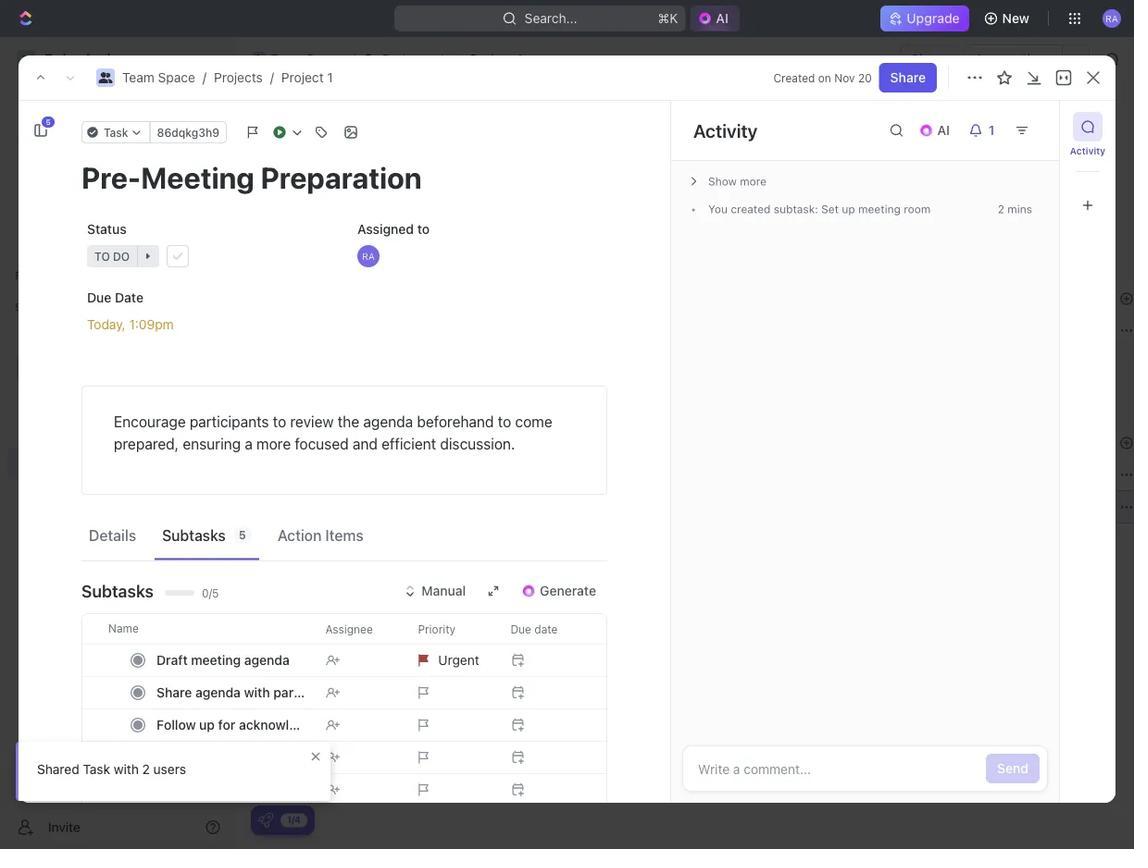 Task type: vqa. For each thing, say whether or not it's contained in the screenshot.
"Space" to the bottom
yes



Task type: describe. For each thing, give the bounding box(es) containing it.
1 vertical spatial room
[[253, 783, 284, 798]]

0 vertical spatial ra
[[1106, 13, 1118, 23]]

you
[[708, 203, 728, 216]]

urgent button
[[407, 644, 499, 678]]

show more button
[[682, 169, 1048, 194]]

to up focused
[[303, 407, 318, 420]]

1 horizontal spatial add task
[[417, 407, 466, 420]]

and
[[353, 436, 378, 453]]

1 button
[[961, 116, 1007, 145]]

in
[[303, 262, 314, 275]]

agenda inside the "share agenda with participants" link
[[195, 686, 241, 701]]

with for task
[[114, 762, 139, 778]]

details
[[89, 527, 136, 544]]

assignee button
[[314, 615, 407, 644]]

due date
[[511, 623, 558, 636]]

⌘k
[[658, 11, 678, 26]]

1 horizontal spatial team space link
[[247, 48, 348, 70]]

2 horizontal spatial add task
[[1000, 119, 1056, 134]]

send
[[997, 762, 1029, 777]]

task button
[[81, 121, 151, 144]]

team space / projects / project 1
[[122, 70, 333, 85]]

5 button
[[26, 116, 56, 145]]

board
[[305, 172, 341, 187]]

1 vertical spatial meeting
[[191, 653, 241, 669]]

follow
[[156, 718, 196, 733]]

2 vertical spatial 2
[[142, 762, 150, 778]]

0 vertical spatial ai
[[716, 11, 729, 26]]

2 for 2 mins
[[998, 203, 1005, 216]]

manual
[[421, 584, 466, 599]]

space for team space
[[306, 51, 343, 67]]

to do button
[[81, 240, 337, 273]]

draft meeting agenda
[[156, 653, 290, 669]]

automations button
[[966, 45, 1062, 73]]

to inside dropdown button
[[94, 250, 110, 263]]

task right 1 dropdown button at top
[[1028, 119, 1056, 134]]

agenda inside encourage participants to review the agenda beforehand to come prepared, ensuring a more focused and efficient discussion.
[[363, 413, 413, 431]]

to right assigned
[[417, 222, 430, 237]]

necessary
[[209, 750, 272, 766]]

1 vertical spatial do
[[321, 407, 338, 420]]

name
[[108, 623, 139, 636]]

subtask:
[[774, 203, 818, 216]]

task sidebar content section
[[667, 101, 1059, 804]]

1 vertical spatial set up meeting room link
[[152, 777, 311, 804]]

set up meeting room link inside task sidebar content section
[[821, 203, 931, 216]]

set inside task sidebar content section
[[821, 203, 839, 216]]

0/5
[[202, 587, 219, 600]]

up for room
[[180, 783, 196, 798]]

efficient
[[382, 436, 436, 453]]

task sidebar navigation tab list
[[1068, 112, 1108, 220]]

team for team space / projects / project 1
[[122, 70, 154, 85]]

created
[[731, 203, 771, 216]]

projects inside tree
[[56, 392, 104, 407]]

for
[[218, 718, 235, 733]]

1 vertical spatial project 1
[[281, 111, 387, 141]]

2 for 2
[[359, 407, 366, 420]]

arrange necessary materials
[[156, 750, 332, 766]]

1 inside "link"
[[517, 51, 523, 67]]

2 mins
[[998, 203, 1032, 216]]

1 horizontal spatial 5
[[239, 529, 246, 542]]

1 vertical spatial ra button
[[352, 240, 607, 273]]

arrange necessary materials link
[[152, 745, 332, 772]]

2 vertical spatial add task
[[332, 532, 387, 547]]

space for team space / projects / project 1
[[158, 70, 195, 85]]

priority button
[[407, 615, 499, 644]]

more inside encourage participants to review the agenda beforehand to come prepared, ensuring a more focused and efficient discussion.
[[256, 436, 291, 453]]

1 vertical spatial add
[[417, 407, 439, 420]]

1 horizontal spatial project 1 link
[[447, 48, 528, 70]]

send button
[[986, 755, 1040, 784]]

spaces
[[15, 301, 54, 314]]

upgrade link
[[881, 6, 969, 31]]

Edit task name text field
[[81, 160, 607, 195]]

2 horizontal spatial projects link
[[359, 48, 436, 70]]

2 vertical spatial project
[[281, 111, 364, 141]]

1 vertical spatial to do
[[303, 407, 338, 420]]

share for share "button" below upgrade link
[[911, 51, 947, 67]]

ensuring
[[183, 436, 241, 453]]

today , 1:09 pm
[[87, 317, 174, 332]]

come
[[515, 413, 552, 431]]

arrange
[[156, 750, 206, 766]]

share button down upgrade link
[[900, 44, 958, 74]]

urgent
[[438, 653, 479, 669]]

follow up for acknowledgment
[[156, 718, 344, 733]]

draft
[[156, 653, 188, 669]]

generate
[[540, 584, 596, 599]]

more inside dropdown button
[[740, 175, 767, 188]]

hide button
[[875, 213, 914, 236]]

date
[[535, 623, 558, 636]]

generate button
[[510, 577, 607, 606]]

up inside task sidebar content section
[[842, 203, 855, 216]]

1 horizontal spatial participants
[[273, 686, 347, 701]]

2 vertical spatial meeting
[[199, 783, 249, 798]]

a
[[245, 436, 253, 453]]

2 vertical spatial add task button
[[324, 528, 394, 550]]

dashboards
[[44, 191, 116, 206]]

set up meeting room
[[156, 783, 284, 798]]

activity inside task sidebar content section
[[694, 119, 758, 141]]

projects link inside tree
[[56, 385, 176, 415]]

2 horizontal spatial projects
[[382, 51, 431, 67]]

new
[[1002, 11, 1030, 26]]

onboarding checklist button image
[[258, 814, 273, 829]]

0 horizontal spatial project 1 link
[[281, 70, 333, 85]]

assigned
[[357, 222, 414, 237]]

created
[[774, 71, 815, 84]]

created on nov 20
[[774, 71, 872, 84]]

on
[[818, 71, 831, 84]]

beforehand
[[417, 413, 494, 431]]

date
[[115, 290, 144, 306]]

1 vertical spatial set
[[156, 783, 177, 798]]

1 horizontal spatial subtasks
[[162, 527, 226, 544]]

mins
[[1008, 203, 1032, 216]]

search...
[[525, 11, 578, 26]]

0 vertical spatial ai button
[[690, 6, 740, 31]]

participants inside encourage participants to review the agenda beforehand to come prepared, ensuring a more focused and efficient discussion.
[[190, 413, 269, 431]]

inbox link
[[7, 121, 228, 151]]

1 horizontal spatial user group image
[[253, 55, 265, 64]]

86dqkg3h9
[[157, 126, 219, 139]]

,
[[122, 317, 126, 332]]

today
[[87, 317, 122, 332]]

priority
[[418, 623, 456, 636]]



Task type: locate. For each thing, give the bounding box(es) containing it.
pm
[[155, 317, 174, 332]]

1 vertical spatial team
[[122, 70, 154, 85]]

0 horizontal spatial to do
[[94, 250, 130, 263]]

review
[[290, 413, 334, 431]]

1 vertical spatial with
[[114, 762, 139, 778]]

0 vertical spatial user group image
[[253, 55, 265, 64]]

1 horizontal spatial project 1
[[470, 51, 523, 67]]

share right 20
[[890, 70, 926, 85]]

with left users
[[114, 762, 139, 778]]

projects link up prepared,
[[56, 385, 176, 415]]

up left for
[[199, 718, 215, 733]]

ai left 1 dropdown button at top
[[938, 123, 950, 138]]

new button
[[976, 4, 1041, 33]]

team inside team space link
[[270, 51, 303, 67]]

project inside "link"
[[470, 51, 514, 67]]

to do down status
[[94, 250, 130, 263]]

in progress
[[303, 262, 378, 275]]

to do up focused
[[303, 407, 338, 420]]

2 vertical spatial projects
[[56, 392, 104, 407]]

1 horizontal spatial ai button
[[912, 116, 961, 145]]

subtasks up name
[[81, 581, 154, 601]]

team up home 'link'
[[122, 70, 154, 85]]

meeting inside task sidebar content section
[[858, 203, 901, 216]]

1 horizontal spatial with
[[244, 686, 270, 701]]

1 vertical spatial share
[[890, 70, 926, 85]]

the
[[338, 413, 359, 431]]

show more
[[708, 175, 767, 188]]

activity inside task sidebar navigation tab list
[[1070, 145, 1106, 156]]

assigned to
[[357, 222, 430, 237]]

sidebar navigation
[[0, 37, 236, 850]]

0 horizontal spatial participants
[[190, 413, 269, 431]]

list link
[[371, 167, 397, 193]]

1 horizontal spatial 2
[[359, 407, 366, 420]]

do
[[113, 250, 130, 263], [321, 407, 338, 420]]

20
[[858, 71, 872, 84]]

share agenda with participants link
[[152, 680, 347, 707]]

projects tree
[[7, 322, 228, 572]]

shared task with 2 users
[[37, 762, 186, 778]]

0 vertical spatial room
[[904, 203, 931, 216]]

project 1 inside project 1 "link"
[[470, 51, 523, 67]]

0 horizontal spatial space
[[158, 70, 195, 85]]

0 vertical spatial add task button
[[989, 112, 1068, 142]]

shared
[[37, 762, 79, 778]]

1 vertical spatial more
[[256, 436, 291, 453]]

team space
[[270, 51, 343, 67]]

projects link right team space
[[359, 48, 436, 70]]

1 horizontal spatial projects link
[[214, 70, 263, 85]]

2 inside task sidebar content section
[[998, 203, 1005, 216]]

1 vertical spatial space
[[158, 70, 195, 85]]

1 inside dropdown button
[[989, 123, 995, 138]]

project 1 link down team space
[[281, 70, 333, 85]]

do down status
[[113, 250, 130, 263]]

0 horizontal spatial ra
[[362, 251, 375, 261]]

5 left action
[[239, 529, 246, 542]]

0 horizontal spatial subtasks
[[81, 581, 154, 601]]

task up discussion.
[[442, 407, 466, 420]]

manual button
[[396, 577, 477, 606], [396, 577, 477, 606]]

projects link up 86dqkg3h9
[[214, 70, 263, 85]]

with for agenda
[[244, 686, 270, 701]]

add task
[[1000, 119, 1056, 134], [417, 407, 466, 420], [332, 532, 387, 547]]

add up efficient
[[417, 407, 439, 420]]

invite
[[48, 820, 80, 836]]

meeting down necessary
[[199, 783, 249, 798]]

1 vertical spatial subtasks
[[81, 581, 154, 601]]

participants up ensuring
[[190, 413, 269, 431]]

5 inside button
[[46, 118, 51, 126]]

1 horizontal spatial space
[[306, 51, 343, 67]]

0 vertical spatial add
[[1000, 119, 1025, 134]]

add task button down the automations button
[[989, 112, 1068, 142]]

team up 'team space / projects / project 1'
[[270, 51, 303, 67]]

5
[[46, 118, 51, 126], [239, 529, 246, 542]]

0 horizontal spatial do
[[113, 250, 130, 263]]

0 vertical spatial project
[[470, 51, 514, 67]]

subtasks up 0/5
[[162, 527, 226, 544]]

room up onboarding checklist button icon
[[253, 783, 284, 798]]

inbox
[[44, 128, 77, 144]]

project 1 link
[[447, 48, 528, 70], [281, 70, 333, 85]]

2 vertical spatial share
[[156, 686, 192, 701]]

onboarding checklist button element
[[258, 814, 273, 829]]

add task up efficient
[[417, 407, 466, 420]]

0 vertical spatial more
[[740, 175, 767, 188]]

meeting right "draft"
[[191, 653, 241, 669]]

space
[[306, 51, 343, 67], [158, 70, 195, 85]]

participants up acknowledgment on the bottom left
[[273, 686, 347, 701]]

task right 'shared'
[[83, 762, 110, 778]]

team space, , element
[[17, 359, 35, 378]]

2 horizontal spatial 2
[[998, 203, 1005, 216]]

list
[[375, 172, 397, 187]]

1 horizontal spatial ra
[[1106, 13, 1118, 23]]

status
[[87, 222, 127, 237]]

details button
[[81, 519, 144, 552]]

ai right ⌘k
[[716, 11, 729, 26]]

add task button right action
[[324, 528, 394, 550]]

space inside team space link
[[306, 51, 343, 67]]

1 vertical spatial add task button
[[395, 402, 474, 425]]

follow up for acknowledgment link
[[152, 712, 344, 739]]

home link
[[7, 90, 228, 119]]

1 horizontal spatial set up meeting room link
[[821, 203, 931, 216]]

add task down the automations button
[[1000, 119, 1056, 134]]

0 horizontal spatial user group image
[[99, 72, 112, 83]]

materials
[[275, 750, 332, 766]]

2 vertical spatial agenda
[[195, 686, 241, 701]]

0 vertical spatial subtasks
[[162, 527, 226, 544]]

meeting up hide
[[858, 203, 901, 216]]

projects
[[382, 51, 431, 67], [214, 70, 263, 85], [56, 392, 104, 407]]

up
[[842, 203, 855, 216], [199, 718, 215, 733], [180, 783, 196, 798]]

1 horizontal spatial ai
[[938, 123, 950, 138]]

share for share agenda with participants
[[156, 686, 192, 701]]

add task right action
[[332, 532, 387, 547]]

0 vertical spatial share
[[911, 51, 947, 67]]

ai button up show more dropdown button
[[912, 116, 961, 145]]

project 1 link down search...
[[447, 48, 528, 70]]

team for team space
[[270, 51, 303, 67]]

0 vertical spatial due
[[87, 290, 111, 306]]

meeting
[[858, 203, 901, 216], [191, 653, 241, 669], [199, 783, 249, 798]]

Search tasks... text field
[[918, 211, 1090, 238]]

do inside dropdown button
[[113, 250, 130, 263]]

more right "a"
[[256, 436, 291, 453]]

agenda up efficient
[[363, 413, 413, 431]]

action
[[278, 527, 322, 544]]

0 horizontal spatial due
[[87, 290, 111, 306]]

user group image
[[253, 55, 265, 64], [99, 72, 112, 83]]

0 horizontal spatial add task
[[332, 532, 387, 547]]

1 horizontal spatial to do
[[303, 407, 338, 420]]

items
[[325, 527, 364, 544]]

to down status
[[94, 250, 110, 263]]

user group image up 'team space / projects / project 1'
[[253, 55, 265, 64]]

with
[[244, 686, 270, 701], [114, 762, 139, 778]]

hide
[[882, 218, 907, 231]]

agenda down 'draft meeting agenda'
[[195, 686, 241, 701]]

1 vertical spatial up
[[199, 718, 215, 733]]

0 vertical spatial agenda
[[363, 413, 413, 431]]

task inside dropdown button
[[104, 126, 128, 139]]

0 horizontal spatial set
[[156, 783, 177, 798]]

to left come
[[498, 413, 511, 431]]

0 vertical spatial set
[[821, 203, 839, 216]]

favorites
[[15, 269, 64, 282]]

do up focused
[[321, 407, 338, 420]]

action items
[[278, 527, 364, 544]]

1 vertical spatial participants
[[273, 686, 347, 701]]

0 vertical spatial participants
[[190, 413, 269, 431]]

0 vertical spatial space
[[306, 51, 343, 67]]

0 vertical spatial with
[[244, 686, 270, 701]]

assignees
[[706, 218, 761, 231]]

2 horizontal spatial up
[[842, 203, 855, 216]]

ai button
[[912, 116, 961, 145]]

user group image up home 'link'
[[99, 72, 112, 83]]

2 up and
[[359, 407, 366, 420]]

users
[[153, 762, 186, 778]]

1 vertical spatial ai button
[[912, 116, 961, 145]]

add down the automations button
[[1000, 119, 1025, 134]]

ai button right ⌘k
[[690, 6, 740, 31]]

agenda up share agenda with participants
[[244, 653, 290, 669]]

board link
[[301, 167, 341, 193]]

0 horizontal spatial 2
[[142, 762, 150, 778]]

share for share "button" right of 20
[[890, 70, 926, 85]]

1 vertical spatial agenda
[[244, 653, 290, 669]]

0 horizontal spatial with
[[114, 762, 139, 778]]

to left review on the left of page
[[273, 413, 286, 431]]

add right action
[[332, 532, 356, 547]]

focused
[[295, 436, 349, 453]]

due for due date
[[87, 290, 111, 306]]

/
[[352, 51, 355, 67], [439, 51, 443, 67], [203, 70, 206, 85], [270, 70, 274, 85]]

set up meeting room link up hide
[[821, 203, 931, 216]]

share up follow
[[156, 686, 192, 701]]

with inside the "share agenda with participants" link
[[244, 686, 270, 701]]

assignee
[[325, 623, 373, 636]]

1 vertical spatial activity
[[1070, 145, 1106, 156]]

due up 'today'
[[87, 290, 111, 306]]

share agenda with participants
[[156, 686, 347, 701]]

share
[[911, 51, 947, 67], [890, 70, 926, 85], [156, 686, 192, 701]]

0 horizontal spatial projects
[[56, 392, 104, 407]]

0 vertical spatial set up meeting room link
[[821, 203, 931, 216]]

acknowledgment
[[239, 718, 344, 733]]

0 horizontal spatial team space link
[[122, 70, 195, 85]]

you created subtask: set up meeting room
[[708, 203, 931, 216]]

due date button
[[499, 615, 592, 644]]

progress
[[317, 262, 378, 275]]

projects link
[[359, 48, 436, 70], [214, 70, 263, 85], [56, 385, 176, 415]]

encourage participants to review the agenda beforehand to come prepared, ensuring a more focused and efficient discussion.
[[114, 413, 556, 453]]

task down home 'link'
[[104, 126, 128, 139]]

add
[[1000, 119, 1025, 134], [417, 407, 439, 420], [332, 532, 356, 547]]

1 horizontal spatial team
[[270, 51, 303, 67]]

upgrade
[[907, 11, 960, 26]]

more up created
[[740, 175, 767, 188]]

due inside due date dropdown button
[[511, 623, 531, 636]]

1 vertical spatial 5
[[239, 529, 246, 542]]

room up hide
[[904, 203, 931, 216]]

1/4
[[287, 815, 301, 826]]

0 vertical spatial up
[[842, 203, 855, 216]]

ra button
[[1097, 4, 1127, 33], [352, 240, 607, 273]]

add task button up efficient
[[395, 402, 474, 425]]

2 vertical spatial add
[[332, 532, 356, 547]]

set up meeting room link
[[821, 203, 931, 216], [152, 777, 311, 804]]

action items button
[[270, 519, 371, 552]]

share button right 20
[[879, 63, 937, 93]]

share down upgrade link
[[911, 51, 947, 67]]

1 vertical spatial project
[[281, 70, 324, 85]]

1 horizontal spatial more
[[740, 175, 767, 188]]

0 vertical spatial project 1
[[470, 51, 523, 67]]

1 horizontal spatial up
[[199, 718, 215, 733]]

0 vertical spatial 2
[[998, 203, 1005, 216]]

0 horizontal spatial ai button
[[690, 6, 740, 31]]

task right action
[[360, 532, 387, 547]]

automations
[[975, 51, 1053, 67]]

due left the 'date'
[[511, 623, 531, 636]]

set down users
[[156, 783, 177, 798]]

up down users
[[180, 783, 196, 798]]

due for due date
[[511, 623, 531, 636]]

ai inside ai dropdown button
[[938, 123, 950, 138]]

prepared,
[[114, 436, 179, 453]]

0 horizontal spatial projects link
[[56, 385, 176, 415]]

0 horizontal spatial ra button
[[352, 240, 607, 273]]

2 horizontal spatial agenda
[[363, 413, 413, 431]]

0 horizontal spatial up
[[180, 783, 196, 798]]

due date
[[87, 290, 144, 306]]

0 vertical spatial team
[[270, 51, 303, 67]]

favorites button
[[7, 265, 71, 287]]

0 horizontal spatial add
[[332, 532, 356, 547]]

0 horizontal spatial 5
[[46, 118, 51, 126]]

more
[[740, 175, 767, 188], [256, 436, 291, 453]]

1 horizontal spatial add
[[417, 407, 439, 420]]

1 vertical spatial 2
[[359, 407, 366, 420]]

0 vertical spatial activity
[[694, 119, 758, 141]]

1 vertical spatial add task
[[417, 407, 466, 420]]

to do inside dropdown button
[[94, 250, 130, 263]]

show
[[708, 175, 737, 188]]

1 vertical spatial ai
[[938, 123, 950, 138]]

2 horizontal spatial add
[[1000, 119, 1025, 134]]

5 up inbox
[[46, 118, 51, 126]]

86dqkg3h9 button
[[150, 121, 227, 144]]

set up meeting room link down necessary
[[152, 777, 311, 804]]

draft meeting agenda link
[[152, 648, 311, 675]]

up for acknowledgment
[[199, 718, 215, 733]]

participants
[[190, 413, 269, 431], [273, 686, 347, 701]]

1 horizontal spatial ra button
[[1097, 4, 1127, 33]]

1 vertical spatial projects
[[214, 70, 263, 85]]

1
[[517, 51, 523, 67], [327, 70, 333, 85], [369, 111, 382, 141], [989, 123, 995, 138]]

agenda inside draft meeting agenda link
[[244, 653, 290, 669]]

with up follow up for acknowledgment
[[244, 686, 270, 701]]

assignees button
[[683, 213, 761, 236]]

room inside task sidebar content section
[[904, 203, 931, 216]]

1 vertical spatial ra
[[362, 251, 375, 261]]

2 left mins
[[998, 203, 1005, 216]]

2 left users
[[142, 762, 150, 778]]

dashboards link
[[7, 184, 228, 214]]

encourage
[[114, 413, 186, 431]]

1 vertical spatial user group image
[[99, 72, 112, 83]]

set right subtask:
[[821, 203, 839, 216]]

up down show more dropdown button
[[842, 203, 855, 216]]

ai button
[[690, 6, 740, 31], [912, 116, 961, 145]]

1 horizontal spatial activity
[[1070, 145, 1106, 156]]

nov
[[834, 71, 855, 84]]



